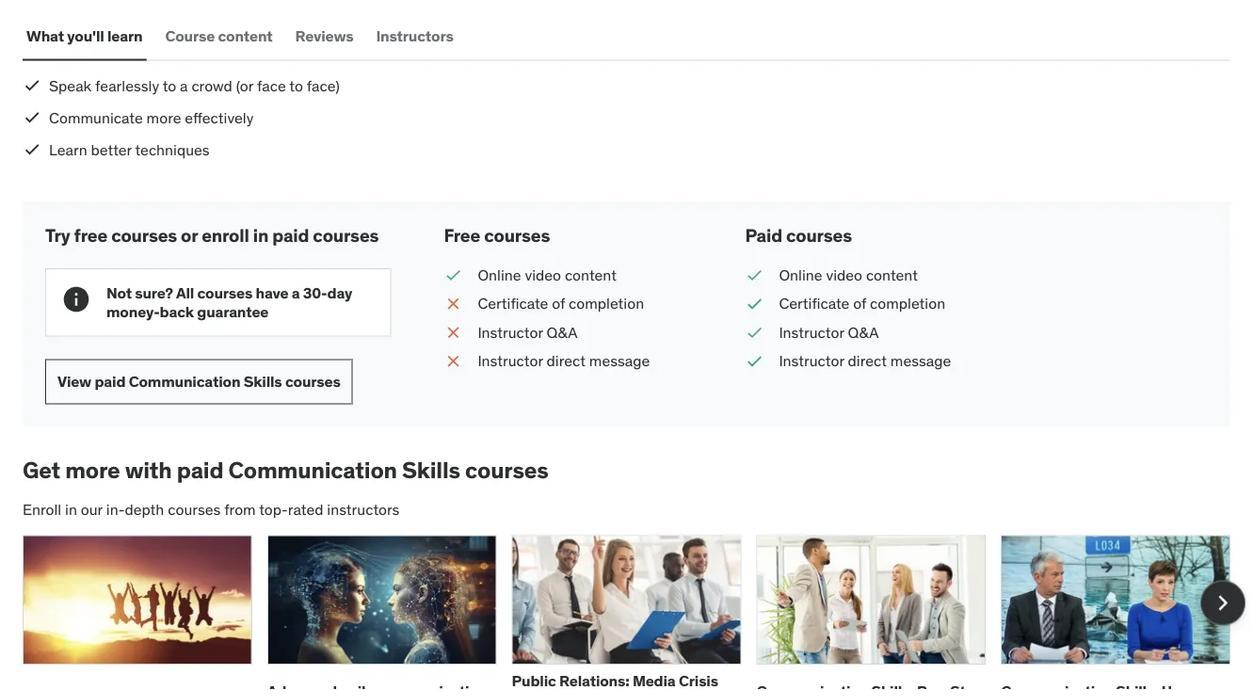 Task type: locate. For each thing, give the bounding box(es) containing it.
1 vertical spatial small image
[[746, 322, 764, 343]]

2 vertical spatial small image
[[746, 351, 764, 372]]

a inside not sure? all courses have a 30-day money-back guarantee
[[292, 284, 300, 303]]

1 horizontal spatial online video content
[[779, 265, 919, 285]]

1 horizontal spatial of
[[854, 294, 867, 313]]

more up techniques
[[147, 108, 181, 128]]

instructor q&a
[[478, 323, 578, 342], [779, 323, 879, 342]]

instructor direct message
[[478, 351, 650, 371], [779, 351, 952, 371]]

1 horizontal spatial to
[[290, 76, 303, 96]]

completion for paid courses
[[871, 294, 946, 313]]

learn
[[107, 26, 143, 46]]

video
[[525, 265, 562, 285], [827, 265, 863, 285]]

1 vertical spatial skills
[[402, 456, 461, 485]]

of
[[552, 294, 565, 313], [854, 294, 867, 313]]

enroll
[[23, 500, 61, 519]]

0 horizontal spatial video
[[525, 265, 562, 285]]

0 horizontal spatial certificate
[[478, 294, 549, 313]]

0 horizontal spatial of
[[552, 294, 565, 313]]

next image
[[1209, 588, 1239, 619]]

1 video from the left
[[525, 265, 562, 285]]

0 horizontal spatial to
[[163, 76, 176, 96]]

1 completion from the left
[[569, 294, 645, 313]]

instructor direct message for free courses
[[478, 351, 650, 371]]

video down paid courses
[[827, 265, 863, 285]]

30-
[[303, 284, 327, 303]]

of for free courses
[[552, 294, 565, 313]]

online down paid courses
[[779, 265, 823, 285]]

enroll
[[202, 224, 249, 246]]

0 horizontal spatial completion
[[569, 294, 645, 313]]

skills
[[244, 372, 282, 391], [402, 456, 461, 485]]

0 horizontal spatial online video content
[[478, 265, 617, 285]]

learn better techniques
[[49, 140, 210, 160]]

q&a for paid courses
[[848, 323, 879, 342]]

1 certificate from the left
[[478, 294, 549, 313]]

enroll in our in-depth courses from top-rated instructors
[[23, 500, 400, 519]]

0 horizontal spatial a
[[180, 76, 188, 96]]

1 horizontal spatial instructor q&a
[[779, 323, 879, 342]]

face
[[257, 76, 286, 96]]

online video content
[[478, 265, 617, 285], [779, 265, 919, 285]]

1 horizontal spatial q&a
[[848, 323, 879, 342]]

2 completion from the left
[[871, 294, 946, 313]]

2 direct from the left
[[848, 351, 887, 371]]

get more with paid communication skills courses
[[23, 456, 549, 485]]

0 horizontal spatial instructor direct message
[[478, 351, 650, 371]]

0 horizontal spatial direct
[[547, 351, 586, 371]]

communication down back
[[129, 372, 241, 391]]

1 vertical spatial a
[[292, 284, 300, 303]]

1 horizontal spatial completion
[[871, 294, 946, 313]]

2 message from the left
[[891, 351, 952, 371]]

from
[[224, 500, 256, 519]]

what you'll learn
[[26, 26, 143, 46]]

to
[[163, 76, 176, 96], [290, 76, 303, 96]]

in left our
[[65, 500, 77, 519]]

better
[[91, 140, 132, 160]]

1 horizontal spatial certificate of completion
[[779, 294, 946, 313]]

2 instructor direct message from the left
[[779, 351, 952, 371]]

completion
[[569, 294, 645, 313], [871, 294, 946, 313]]

1 horizontal spatial certificate
[[779, 294, 850, 313]]

2 of from the left
[[854, 294, 867, 313]]

q&a for free courses
[[547, 323, 578, 342]]

1 horizontal spatial online
[[779, 265, 823, 285]]

1 horizontal spatial in
[[253, 224, 269, 246]]

content for paid courses
[[867, 265, 919, 285]]

certificate of completion down free courses
[[478, 294, 645, 313]]

1 vertical spatial communication
[[228, 456, 397, 485]]

1 of from the left
[[552, 294, 565, 313]]

what you'll learn button
[[23, 14, 146, 59]]

more for effectively
[[147, 108, 181, 128]]

1 horizontal spatial message
[[891, 351, 952, 371]]

1 direct from the left
[[547, 351, 586, 371]]

more
[[147, 108, 181, 128], [65, 456, 120, 485]]

depth
[[125, 500, 164, 519]]

1 vertical spatial paid
[[95, 372, 126, 391]]

paid right view
[[95, 372, 126, 391]]

a left 30-
[[292, 284, 300, 303]]

0 horizontal spatial message
[[590, 351, 650, 371]]

1 online video content from the left
[[478, 265, 617, 285]]

message
[[590, 351, 650, 371], [891, 351, 952, 371]]

2 horizontal spatial content
[[867, 265, 919, 285]]

1 horizontal spatial direct
[[848, 351, 887, 371]]

1 horizontal spatial paid
[[177, 456, 224, 485]]

2 certificate from the left
[[779, 294, 850, 313]]

to up communicate more effectively
[[163, 76, 176, 96]]

video for paid courses
[[827, 265, 863, 285]]

(or
[[236, 76, 254, 96]]

small image for online video content
[[444, 265, 463, 286]]

online video content down free courses
[[478, 265, 617, 285]]

1 instructor q&a from the left
[[478, 323, 578, 342]]

content inside button
[[218, 26, 273, 46]]

paid up enroll in our in-depth courses from top-rated instructors
[[177, 456, 224, 485]]

content
[[218, 26, 273, 46], [565, 265, 617, 285], [867, 265, 919, 285]]

0 horizontal spatial online
[[478, 265, 521, 285]]

certificate
[[478, 294, 549, 313], [779, 294, 850, 313]]

crowd
[[192, 76, 233, 96]]

0 vertical spatial small image
[[444, 265, 463, 286]]

small image
[[23, 76, 41, 95], [23, 108, 41, 127], [23, 140, 41, 159], [746, 265, 764, 286], [444, 293, 463, 315], [746, 293, 764, 315], [444, 322, 463, 343], [444, 351, 463, 372]]

instructors
[[376, 26, 454, 46]]

0 horizontal spatial in
[[65, 500, 77, 519]]

online video content down paid courses
[[779, 265, 919, 285]]

direct
[[547, 351, 586, 371], [848, 351, 887, 371]]

view
[[57, 372, 91, 391]]

paid
[[272, 224, 309, 246], [95, 372, 126, 391], [177, 456, 224, 485]]

instructors button
[[373, 14, 457, 59]]

2 to from the left
[[290, 76, 303, 96]]

to right face
[[290, 76, 303, 96]]

instructor
[[478, 323, 543, 342], [779, 323, 845, 342], [478, 351, 543, 371], [779, 351, 845, 371]]

all
[[176, 284, 194, 303]]

courses
[[111, 224, 177, 246], [313, 224, 379, 246], [484, 224, 550, 246], [787, 224, 853, 246], [197, 284, 253, 303], [285, 372, 341, 391], [465, 456, 549, 485], [168, 500, 221, 519]]

2 certificate of completion from the left
[[779, 294, 946, 313]]

speak fearlessly to a crowd (or face to face)
[[49, 76, 340, 96]]

1 horizontal spatial a
[[292, 284, 300, 303]]

1 certificate of completion from the left
[[478, 294, 645, 313]]

1 online from the left
[[478, 265, 521, 285]]

0 vertical spatial in
[[253, 224, 269, 246]]

a
[[180, 76, 188, 96], [292, 284, 300, 303]]

course content
[[165, 26, 273, 46]]

free courses
[[444, 224, 550, 246]]

content for free courses
[[565, 265, 617, 285]]

more up our
[[65, 456, 120, 485]]

communicate
[[49, 108, 143, 128]]

get
[[23, 456, 60, 485]]

what
[[26, 26, 64, 46]]

course
[[165, 26, 215, 46]]

small image
[[444, 265, 463, 286], [746, 322, 764, 343], [746, 351, 764, 372]]

0 vertical spatial skills
[[244, 372, 282, 391]]

a left crowd
[[180, 76, 188, 96]]

q&a
[[547, 323, 578, 342], [848, 323, 879, 342]]

0 horizontal spatial content
[[218, 26, 273, 46]]

2 instructor q&a from the left
[[779, 323, 879, 342]]

video down free courses
[[525, 265, 562, 285]]

0 vertical spatial communication
[[129, 372, 241, 391]]

2 video from the left
[[827, 265, 863, 285]]

online video content for paid courses
[[779, 265, 919, 285]]

or
[[181, 224, 198, 246]]

1 horizontal spatial video
[[827, 265, 863, 285]]

small image for instructor q&a
[[746, 322, 764, 343]]

communication up rated in the bottom of the page
[[228, 456, 397, 485]]

in right enroll
[[253, 224, 269, 246]]

reviews button
[[292, 14, 357, 59]]

certificate for paid
[[779, 294, 850, 313]]

in
[[253, 224, 269, 246], [65, 500, 77, 519]]

0 horizontal spatial skills
[[244, 372, 282, 391]]

2 q&a from the left
[[848, 323, 879, 342]]

1 horizontal spatial skills
[[402, 456, 461, 485]]

0 horizontal spatial q&a
[[547, 323, 578, 342]]

top-
[[259, 500, 288, 519]]

2 online from the left
[[779, 265, 823, 285]]

paid up have
[[272, 224, 309, 246]]

1 instructor direct message from the left
[[478, 351, 650, 371]]

certificate of completion down paid courses
[[779, 294, 946, 313]]

courses inside not sure? all courses have a 30-day money-back guarantee
[[197, 284, 253, 303]]

1 vertical spatial more
[[65, 456, 120, 485]]

0 horizontal spatial certificate of completion
[[478, 294, 645, 313]]

1 to from the left
[[163, 76, 176, 96]]

techniques
[[135, 140, 210, 160]]

0 vertical spatial more
[[147, 108, 181, 128]]

2 online video content from the left
[[779, 265, 919, 285]]

1 horizontal spatial more
[[147, 108, 181, 128]]

0 horizontal spatial instructor q&a
[[478, 323, 578, 342]]

1 q&a from the left
[[547, 323, 578, 342]]

online down free courses
[[478, 265, 521, 285]]

0 horizontal spatial more
[[65, 456, 120, 485]]

online video content for free courses
[[478, 265, 617, 285]]

certificate for free
[[478, 294, 549, 313]]

communication
[[129, 372, 241, 391], [228, 456, 397, 485]]

online
[[478, 265, 521, 285], [779, 265, 823, 285]]

certificate of completion
[[478, 294, 645, 313], [779, 294, 946, 313]]

with
[[125, 456, 172, 485]]

0 vertical spatial paid
[[272, 224, 309, 246]]

1 horizontal spatial instructor direct message
[[779, 351, 952, 371]]

certificate down paid courses
[[779, 294, 850, 313]]

2 vertical spatial paid
[[177, 456, 224, 485]]

fearlessly
[[95, 76, 159, 96]]

1 horizontal spatial content
[[565, 265, 617, 285]]

1 message from the left
[[590, 351, 650, 371]]

certificate down free courses
[[478, 294, 549, 313]]



Task type: describe. For each thing, give the bounding box(es) containing it.
completion for free courses
[[569, 294, 645, 313]]

communicate more effectively
[[49, 108, 254, 128]]

2 horizontal spatial paid
[[272, 224, 309, 246]]

face)
[[307, 76, 340, 96]]

not
[[106, 284, 132, 303]]

0 vertical spatial a
[[180, 76, 188, 96]]

learn
[[49, 140, 87, 160]]

back
[[160, 302, 194, 321]]

day
[[327, 284, 353, 303]]

carousel element
[[23, 536, 1246, 691]]

message for free courses
[[590, 351, 650, 371]]

instructors
[[327, 500, 400, 519]]

more for with
[[65, 456, 120, 485]]

you'll
[[67, 26, 104, 46]]

our
[[81, 500, 103, 519]]

paid courses
[[746, 224, 853, 246]]

effectively
[[185, 108, 254, 128]]

instructor direct message for paid courses
[[779, 351, 952, 371]]

1 vertical spatial in
[[65, 500, 77, 519]]

try free courses or enroll in paid courses
[[45, 224, 379, 246]]

in-
[[106, 500, 125, 519]]

rated
[[288, 500, 324, 519]]

money-
[[106, 302, 160, 321]]

certificate of completion for free courses
[[478, 294, 645, 313]]

sure?
[[135, 284, 173, 303]]

online for paid
[[779, 265, 823, 285]]

have
[[256, 284, 289, 303]]

small image for instructor direct message
[[746, 351, 764, 372]]

free
[[444, 224, 481, 246]]

direct for free courses
[[547, 351, 586, 371]]

not sure? all courses have a 30-day money-back guarantee
[[106, 284, 353, 321]]

direct for paid courses
[[848, 351, 887, 371]]

of for paid courses
[[854, 294, 867, 313]]

instructor q&a for paid courses
[[779, 323, 879, 342]]

course content button
[[162, 14, 277, 59]]

0 horizontal spatial paid
[[95, 372, 126, 391]]

reviews
[[295, 26, 354, 46]]

view paid communication skills courses
[[57, 372, 341, 391]]

certificate of completion for paid courses
[[779, 294, 946, 313]]

speak
[[49, 76, 92, 96]]

message for paid courses
[[891, 351, 952, 371]]

free
[[74, 224, 107, 246]]

paid
[[746, 224, 783, 246]]

communication inside view paid communication skills courses link
[[129, 372, 241, 391]]

view paid communication skills courses link
[[45, 359, 353, 405]]

try
[[45, 224, 70, 246]]

guarantee
[[197, 302, 269, 321]]

instructor q&a for free courses
[[478, 323, 578, 342]]

video for free courses
[[525, 265, 562, 285]]

online for free
[[478, 265, 521, 285]]



Task type: vqa. For each thing, say whether or not it's contained in the screenshot.
Paid courses message
yes



